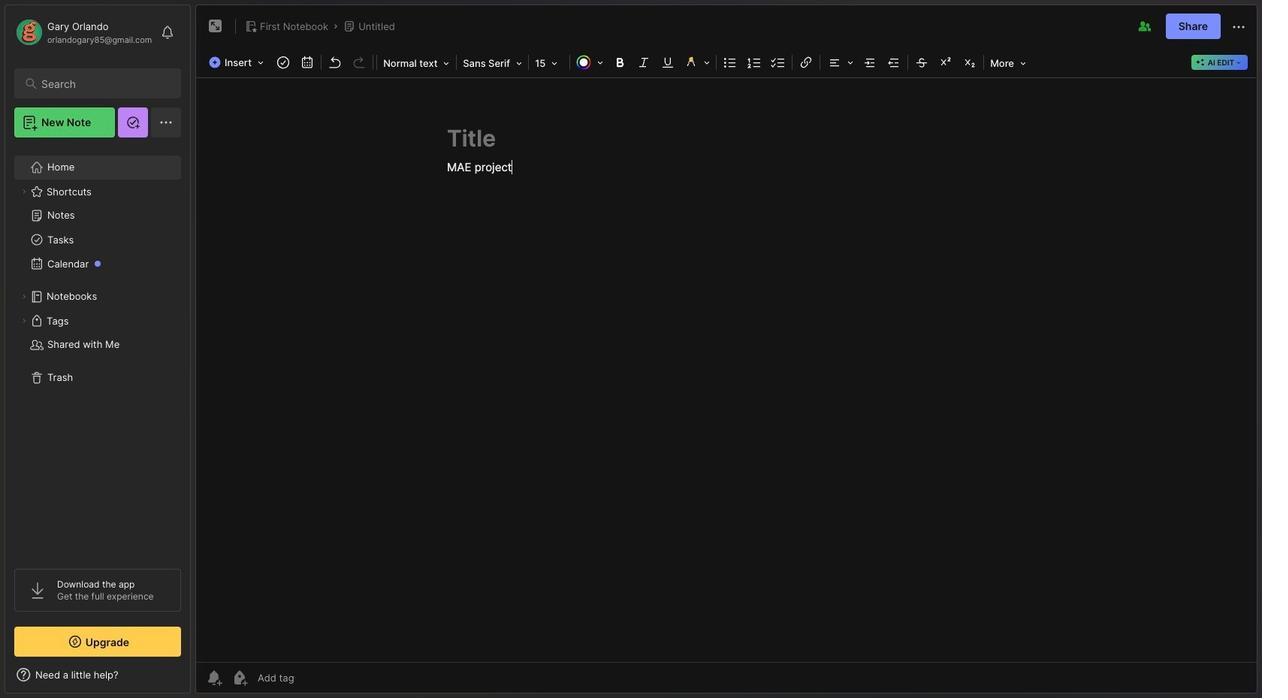 Task type: describe. For each thing, give the bounding box(es) containing it.
Insert field
[[205, 52, 271, 73]]

Font color field
[[572, 52, 608, 73]]

Heading level field
[[379, 53, 455, 74]]

add a reminder image
[[205, 669, 223, 687]]

main element
[[0, 0, 195, 698]]

indent image
[[860, 52, 881, 73]]

Highlight field
[[680, 52, 715, 73]]

calendar event image
[[297, 52, 318, 73]]

Note Editor text field
[[196, 77, 1258, 662]]

expand note image
[[207, 17, 225, 35]]

more actions image
[[1231, 18, 1249, 36]]

Font family field
[[459, 53, 527, 74]]

Account field
[[14, 17, 152, 47]]

note window element
[[195, 5, 1258, 698]]

bold image
[[610, 52, 631, 73]]

underline image
[[658, 52, 679, 73]]

subscript image
[[960, 52, 981, 73]]



Task type: locate. For each thing, give the bounding box(es) containing it.
None search field
[[41, 74, 168, 92]]

Add tag field
[[256, 671, 370, 685]]

Search text field
[[41, 77, 168, 91]]

checklist image
[[768, 52, 789, 73]]

bulleted list image
[[720, 52, 741, 73]]

strikethrough image
[[912, 52, 933, 73]]

numbered list image
[[744, 52, 765, 73]]

tree inside main "element"
[[5, 147, 190, 556]]

superscript image
[[936, 52, 957, 73]]

click to collapse image
[[190, 671, 201, 689]]

outdent image
[[884, 52, 905, 73]]

Alignment field
[[822, 52, 859, 73]]

expand notebooks image
[[20, 292, 29, 301]]

More field
[[986, 53, 1031, 74]]

expand tags image
[[20, 316, 29, 325]]

none search field inside main "element"
[[41, 74, 168, 92]]

add tag image
[[231, 669, 249, 687]]

undo image
[[325, 52, 346, 73]]

More actions field
[[1231, 17, 1249, 36]]

tree
[[5, 147, 190, 556]]

Font size field
[[531, 53, 568, 74]]

WHAT'S NEW field
[[5, 663, 190, 687]]

italic image
[[634, 52, 655, 73]]

task image
[[273, 52, 294, 73]]

insert link image
[[796, 52, 817, 73]]



Task type: vqa. For each thing, say whether or not it's contained in the screenshot.
Start writing… text box
no



